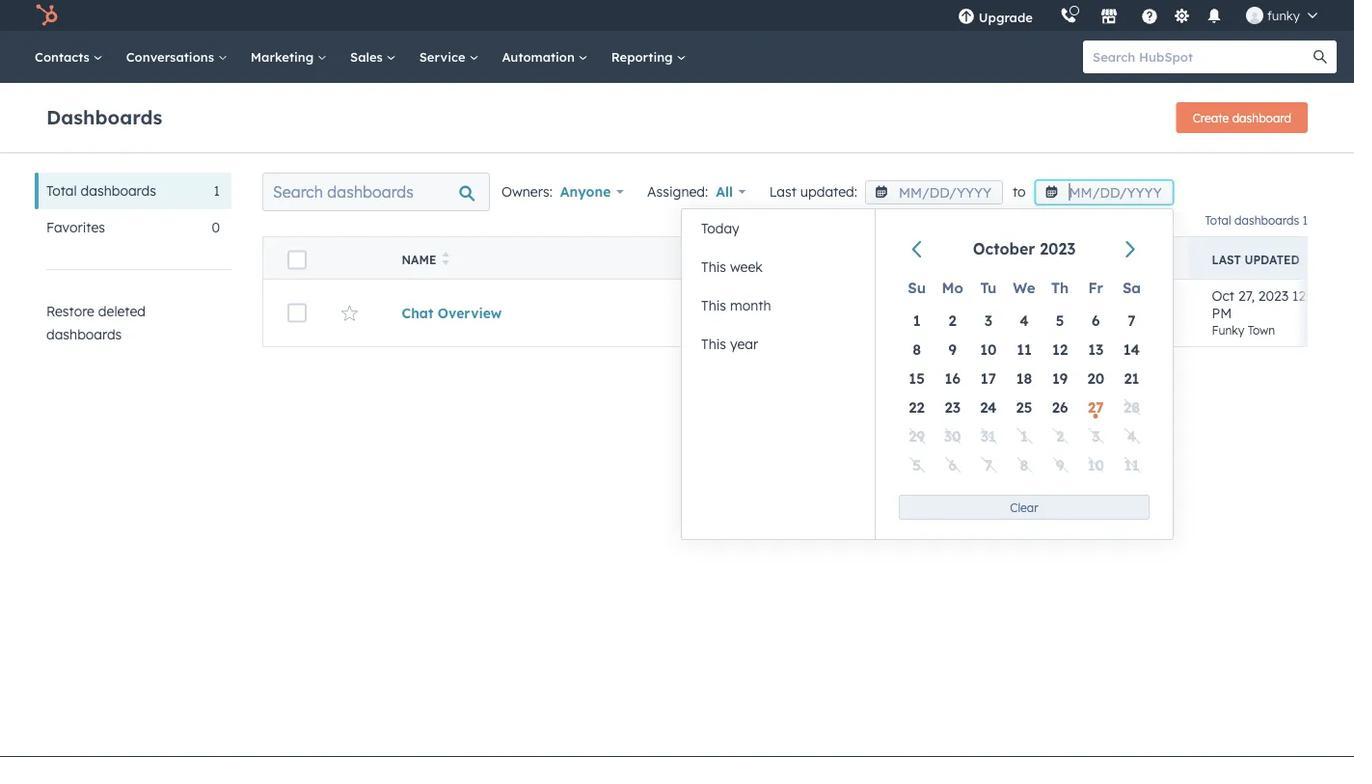 Task type: vqa. For each thing, say whether or not it's contained in the screenshot.
"line" inside Closed Won Reason Multi-Line Text
no



Task type: describe. For each thing, give the bounding box(es) containing it.
2023 for oct 27, 2023 12:53 pm
[[1258, 287, 1289, 304]]

sa
[[1123, 278, 1141, 297]]

updated
[[1245, 253, 1300, 267]]

marketplaces button
[[1089, 0, 1129, 31]]

0 vertical spatial 11 menu item
[[1006, 335, 1042, 364]]

this year button
[[682, 325, 875, 364]]

anyone
[[560, 183, 611, 200]]

fr
[[1088, 278, 1103, 297]]

1 vertical spatial 2 menu item
[[1042, 421, 1078, 450]]

all button
[[716, 178, 746, 205]]

0 vertical spatial 4
[[1020, 311, 1029, 329]]

0 vertical spatial 10 menu item
[[970, 335, 1006, 364]]

18
[[1016, 369, 1032, 387]]

previous month image
[[908, 239, 929, 260]]

23
[[945, 398, 961, 416]]

funky button
[[1234, 0, 1329, 31]]

conversations
[[126, 49, 218, 65]]

1 vertical spatial 10 menu item
[[1078, 450, 1114, 479]]

0 horizontal spatial 1 menu item
[[899, 306, 935, 335]]

total for total dashboards 1
[[1205, 213, 1231, 227]]

17
[[981, 369, 996, 387]]

dashboard
[[1232, 110, 1291, 125]]

31
[[981, 427, 996, 445]]

1 horizontal spatial 11
[[1124, 456, 1139, 474]]

dashboards for total dashboards 1
[[1234, 213, 1299, 227]]

0 horizontal spatial 10
[[980, 340, 997, 358]]

automation link
[[490, 31, 600, 83]]

restore deleted dashboards
[[46, 303, 146, 343]]

16 menu item
[[935, 364, 970, 393]]

2 mm/dd/yyyy text field from the left
[[1035, 180, 1173, 204]]

2 for 2 menu item to the top
[[949, 311, 957, 329]]

create dashboard
[[1193, 110, 1291, 125]]

last
[[769, 183, 797, 200]]

owner button
[[716, 237, 870, 279]]

press to sort. element for name
[[442, 252, 449, 268]]

1 horizontal spatial 6 menu item
[[1078, 306, 1114, 335]]

sales
[[350, 49, 386, 65]]

last updated button
[[1189, 237, 1353, 279]]

menu containing funky
[[944, 0, 1331, 31]]

12
[[1052, 340, 1068, 358]]

dashboards
[[46, 105, 162, 129]]

6 for bottommost 6 menu item
[[948, 456, 957, 474]]

21
[[1124, 369, 1139, 387]]

oct 27, 2023 12:53 pm funky town
[[1212, 287, 1324, 337]]

1 vertical spatial 10
[[1088, 456, 1104, 474]]

oct for oct 27, 2023 12:47 pm
[[1048, 287, 1071, 304]]

1 vertical spatial 5
[[913, 456, 921, 474]]

press to sort. image for last viewed
[[1135, 252, 1142, 265]]

0 vertical spatial 2 menu item
[[935, 306, 970, 335]]

marketing
[[251, 49, 317, 65]]

26
[[1052, 398, 1068, 416]]

last updated
[[1212, 253, 1300, 267]]

this week button
[[682, 248, 875, 286]]

town for oct 27, 2023 12:53 pm
[[1248, 323, 1275, 337]]

22 menu item
[[899, 393, 935, 421]]

assigned
[[894, 253, 956, 267]]

1 horizontal spatial 5
[[1056, 311, 1064, 329]]

viewed
[[1081, 253, 1129, 267]]

9 for the leftmost 9 menu item
[[949, 340, 957, 358]]

27, for oct 27, 2023 12:53 pm
[[1238, 287, 1255, 304]]

funky town
[[739, 305, 813, 321]]

total dashboards
[[46, 182, 156, 199]]

marketplaces image
[[1100, 9, 1118, 26]]

0
[[212, 219, 220, 236]]

th
[[1051, 278, 1069, 297]]

settings link
[[1170, 5, 1194, 26]]

hubspot image
[[35, 4, 58, 27]]

0 horizontal spatial 9 menu item
[[935, 335, 970, 364]]

help button
[[1133, 0, 1166, 31]]

26 menu item
[[1042, 393, 1078, 421]]

14 menu item
[[1114, 335, 1150, 364]]

2 for bottom 2 menu item
[[1056, 427, 1064, 445]]

today
[[701, 220, 739, 237]]

1 vertical spatial 7 menu item
[[970, 450, 1006, 479]]

last viewed button
[[1025, 237, 1189, 279]]

contacts
[[35, 49, 93, 65]]

15
[[909, 369, 925, 387]]

this year
[[701, 336, 758, 353]]

october 2023
[[973, 239, 1076, 258]]

this week
[[701, 258, 763, 275]]

7 for bottom 7 "menu item"
[[984, 456, 992, 474]]

25
[[1016, 398, 1032, 416]]

0 vertical spatial 4 menu item
[[1006, 306, 1042, 335]]

0 horizontal spatial 2023
[[1040, 239, 1076, 258]]

28 menu item
[[1114, 393, 1150, 421]]

chat overview
[[402, 305, 502, 321]]

this month
[[701, 297, 771, 314]]

service
[[419, 49, 469, 65]]

name
[[402, 253, 436, 267]]

27, for oct 27, 2023 12:47 pm
[[1074, 287, 1091, 304]]

updated:
[[800, 183, 857, 200]]

Search HubSpot search field
[[1083, 41, 1319, 73]]

last for last updated
[[1212, 253, 1241, 267]]

automation
[[502, 49, 578, 65]]

13 menu item
[[1078, 335, 1114, 364]]

notifications image
[[1205, 9, 1223, 26]]

24
[[980, 398, 997, 416]]

16
[[945, 369, 960, 387]]

9 for the right 9 menu item
[[1056, 456, 1064, 474]]

owner
[[739, 253, 784, 267]]

29
[[909, 427, 925, 445]]

tu
[[980, 278, 997, 297]]

create dashboard button
[[1176, 102, 1308, 133]]

0 horizontal spatial town
[[781, 305, 813, 321]]

1 down 25 menu item
[[1020, 427, 1028, 445]]

22
[[909, 398, 925, 416]]

19 menu item
[[1042, 364, 1078, 393]]

restore deleted dashboards button
[[35, 293, 231, 353]]

2023 for oct 27, 2023 12:47 pm
[[1095, 287, 1125, 304]]

hubspot link
[[23, 4, 72, 27]]

pm for oct 27, 2023 12:47 pm
[[1048, 304, 1068, 321]]

23 menu item
[[935, 393, 970, 421]]

chat
[[402, 305, 433, 321]]

calling icon button
[[1052, 3, 1085, 28]]

this for this week
[[701, 258, 726, 275]]

create
[[1193, 110, 1229, 125]]

20
[[1087, 369, 1104, 387]]

27
[[1088, 398, 1104, 416]]

help image
[[1141, 9, 1158, 26]]

funky for oct 27, 2023 12:47 pm
[[1048, 323, 1081, 337]]

28
[[1123, 398, 1140, 416]]

funky for oct 27, 2023 12:53 pm
[[1212, 323, 1244, 337]]



Task type: locate. For each thing, give the bounding box(es) containing it.
9 up 16
[[949, 340, 957, 358]]

1 horizontal spatial 9 menu item
[[1042, 450, 1078, 479]]

1 horizontal spatial last
[[1212, 253, 1241, 267]]

1 horizontal spatial 2
[[1056, 427, 1064, 445]]

0 vertical spatial 9
[[949, 340, 957, 358]]

11 up 18
[[1017, 340, 1032, 358]]

0 horizontal spatial oct
[[1048, 287, 1071, 304]]

7 down 12:47
[[1128, 311, 1136, 329]]

8
[[913, 340, 921, 358], [1020, 456, 1028, 474]]

0 vertical spatial 5
[[1056, 311, 1064, 329]]

total
[[46, 182, 77, 199], [1205, 213, 1231, 227]]

mm/dd/yyyy text field up the next month icon
[[1035, 180, 1173, 204]]

1 oct from the left
[[1048, 287, 1071, 304]]

MM/DD/YYYY text field
[[865, 180, 1003, 204], [1035, 180, 1173, 204]]

press to sort. element
[[442, 252, 449, 268], [1135, 252, 1142, 268]]

1 horizontal spatial 5 menu item
[[1042, 306, 1078, 335]]

this for this month
[[701, 297, 726, 314]]

week
[[730, 258, 763, 275]]

this for this year
[[701, 336, 726, 353]]

1 pm from the left
[[1048, 304, 1068, 321]]

dashboards
[[81, 182, 156, 199], [1234, 213, 1299, 227], [46, 326, 122, 343]]

funky down last updated
[[1212, 323, 1244, 337]]

1 last from the left
[[1048, 253, 1077, 267]]

0 vertical spatial 6
[[1092, 311, 1100, 329]]

notifications button
[[1198, 0, 1231, 31]]

this left month
[[701, 297, 726, 314]]

4 menu item down 28
[[1114, 421, 1150, 450]]

0 horizontal spatial 2 menu item
[[935, 306, 970, 335]]

7 menu item down 12:47
[[1114, 306, 1150, 335]]

0 vertical spatial 1 menu item
[[899, 306, 935, 335]]

su
[[908, 278, 926, 297]]

reporting link
[[600, 31, 698, 83]]

2
[[949, 311, 957, 329], [1056, 427, 1064, 445]]

town down last updated
[[1248, 323, 1275, 337]]

30
[[944, 427, 961, 445]]

1 vertical spatial 11 menu item
[[1114, 450, 1150, 479]]

30 menu item
[[935, 421, 970, 450]]

2 menu item down 26
[[1042, 421, 1078, 450]]

0 horizontal spatial 11
[[1017, 340, 1032, 358]]

1 vertical spatial 6
[[948, 456, 957, 474]]

2 down mo
[[949, 311, 957, 329]]

0 horizontal spatial 9
[[949, 340, 957, 358]]

9 up clear button
[[1056, 456, 1064, 474]]

14
[[1123, 340, 1140, 358]]

2 horizontal spatial 2023
[[1258, 287, 1289, 304]]

pm for oct 27, 2023 12:53 pm
[[1212, 304, 1232, 321]]

menu
[[944, 0, 1331, 31]]

31 menu item
[[970, 421, 1006, 450]]

1
[[214, 182, 220, 199], [1302, 213, 1308, 227], [913, 311, 921, 329], [1020, 427, 1028, 445]]

9
[[949, 340, 957, 358], [1056, 456, 1064, 474]]

1 vertical spatial 7
[[984, 456, 992, 474]]

oct for oct 27, 2023 12:53 pm
[[1212, 287, 1235, 304]]

name button
[[379, 237, 716, 279]]

town up this year button
[[781, 305, 813, 321]]

0 vertical spatial 2
[[949, 311, 957, 329]]

this left the 'week'
[[701, 258, 726, 275]]

today button
[[682, 209, 875, 248]]

5 menu item down 29
[[899, 450, 935, 479]]

2023 inside oct 27, 2023 12:47 pm funky town
[[1095, 287, 1125, 304]]

1 horizontal spatial 7 menu item
[[1114, 306, 1150, 335]]

0 horizontal spatial 10 menu item
[[970, 335, 1006, 364]]

0 horizontal spatial 6 menu item
[[935, 450, 970, 479]]

favorites
[[46, 219, 105, 236]]

oct 27, 2023 12:47 pm funky town
[[1048, 287, 1160, 337]]

2 oct from the left
[[1212, 287, 1235, 304]]

3 down tu
[[984, 311, 992, 329]]

10
[[980, 340, 997, 358], [1088, 456, 1104, 474]]

descending sort. press to sort ascending. image
[[1305, 252, 1313, 265]]

last viewed
[[1048, 253, 1129, 267]]

1 horizontal spatial press to sort. element
[[1135, 252, 1142, 268]]

funky
[[739, 305, 777, 321], [1048, 323, 1081, 337], [1212, 323, 1244, 337]]

0 horizontal spatial total
[[46, 182, 77, 199]]

10 menu item down 27 menu item
[[1078, 450, 1114, 479]]

5 menu item
[[1042, 306, 1078, 335], [899, 450, 935, 479]]

2 press to sort. image from the left
[[1135, 252, 1142, 265]]

7 menu item
[[1114, 306, 1150, 335], [970, 450, 1006, 479]]

0 vertical spatial 7 menu item
[[1114, 306, 1150, 335]]

8 up the "15"
[[913, 340, 921, 358]]

contacts link
[[23, 31, 114, 83]]

0 horizontal spatial 8
[[913, 340, 921, 358]]

15 menu item
[[899, 364, 935, 393]]

4 down 'we'
[[1020, 311, 1029, 329]]

24 menu item
[[970, 393, 1006, 421]]

oct inside oct 27, 2023 12:47 pm funky town
[[1048, 287, 1071, 304]]

7 down 31
[[984, 456, 992, 474]]

1 vertical spatial 4 menu item
[[1114, 421, 1150, 450]]

0 vertical spatial 3
[[984, 311, 992, 329]]

29 menu item
[[899, 421, 935, 450]]

1 horizontal spatial total
[[1205, 213, 1231, 227]]

1 horizontal spatial town
[[1084, 323, 1111, 337]]

next month image
[[1120, 239, 1141, 260]]

2 vertical spatial this
[[701, 336, 726, 353]]

mm/dd/yyyy text field up previous month image
[[865, 180, 1003, 204]]

4
[[1020, 311, 1029, 329], [1127, 427, 1136, 445]]

press to sort. image right name
[[442, 252, 449, 265]]

2 menu item
[[935, 306, 970, 335], [1042, 421, 1078, 450]]

dashboards for total dashboards
[[81, 182, 156, 199]]

0 horizontal spatial 5 menu item
[[899, 450, 935, 479]]

1 up 0
[[214, 182, 220, 199]]

funky up 12
[[1048, 323, 1081, 337]]

1 horizontal spatial 27,
[[1238, 287, 1255, 304]]

last left 'updated'
[[1212, 253, 1241, 267]]

4 down 28
[[1127, 427, 1136, 445]]

dashboards up 'last updated' button
[[1234, 213, 1299, 227]]

2 27, from the left
[[1238, 287, 1255, 304]]

8 menu item up clear button
[[1006, 450, 1042, 479]]

0 horizontal spatial 3 menu item
[[970, 306, 1006, 335]]

calling icon image
[[1060, 7, 1077, 25]]

clear button
[[899, 495, 1150, 520]]

1 horizontal spatial 3
[[1092, 427, 1100, 445]]

total up last updated
[[1205, 213, 1231, 227]]

assigned:
[[647, 183, 708, 200]]

anyone button
[[560, 178, 624, 205]]

0 vertical spatial 9 menu item
[[935, 335, 970, 364]]

clear
[[1010, 500, 1038, 515]]

12 menu item
[[1042, 335, 1078, 364]]

1 horizontal spatial 9
[[1056, 456, 1064, 474]]

1 horizontal spatial 6
[[1092, 311, 1100, 329]]

pm inside oct 27, 2023 12:53 pm funky town
[[1212, 304, 1232, 321]]

year
[[730, 336, 758, 353]]

owners:
[[502, 183, 552, 200]]

funky town image
[[1246, 7, 1263, 24]]

1 vertical spatial 8
[[1020, 456, 1028, 474]]

1 vertical spatial this
[[701, 297, 726, 314]]

funky inside oct 27, 2023 12:53 pm funky town
[[1212, 323, 1244, 337]]

this inside button
[[701, 336, 726, 353]]

1 vertical spatial 4
[[1127, 427, 1136, 445]]

pm down the th
[[1048, 304, 1068, 321]]

11 menu item down 28
[[1114, 450, 1150, 479]]

0 horizontal spatial 8 menu item
[[899, 335, 935, 364]]

last inside 'last updated' button
[[1212, 253, 1241, 267]]

1 horizontal spatial 1 menu item
[[1006, 421, 1042, 450]]

11 menu item up 18
[[1006, 335, 1042, 364]]

3 menu item down 27
[[1078, 421, 1114, 450]]

to
[[1013, 183, 1026, 200]]

3 menu item down tu
[[970, 306, 1006, 335]]

search image
[[1314, 50, 1327, 64]]

month
[[730, 297, 771, 314]]

1 up descending sort. press to sort ascending. image
[[1302, 213, 1308, 227]]

12:47
[[1128, 287, 1160, 304]]

0 horizontal spatial 5
[[913, 456, 921, 474]]

dashboards up favorites
[[81, 182, 156, 199]]

this month button
[[682, 286, 875, 325]]

9 menu item
[[935, 335, 970, 364], [1042, 450, 1078, 479]]

0 horizontal spatial 4 menu item
[[1006, 306, 1042, 335]]

press to sort. element inside name button
[[442, 252, 449, 268]]

6 menu item up 13
[[1078, 306, 1114, 335]]

1 menu item down 'su'
[[899, 306, 935, 335]]

we
[[1013, 278, 1035, 297]]

8 up clear button
[[1020, 456, 1028, 474]]

1 vertical spatial 6 menu item
[[935, 450, 970, 479]]

19
[[1052, 369, 1068, 387]]

0 vertical spatial this
[[701, 258, 726, 275]]

0 vertical spatial 7
[[1128, 311, 1136, 329]]

1 horizontal spatial 2023
[[1095, 287, 1125, 304]]

press to sort. element inside last viewed button
[[1135, 252, 1142, 268]]

1 vertical spatial 2
[[1056, 427, 1064, 445]]

funky
[[1267, 7, 1300, 23]]

1 vertical spatial 3
[[1092, 427, 1100, 445]]

7
[[1128, 311, 1136, 329], [984, 456, 992, 474]]

1 horizontal spatial 8 menu item
[[1006, 450, 1042, 479]]

1 horizontal spatial 7
[[1128, 311, 1136, 329]]

2 last from the left
[[1212, 253, 1241, 267]]

0 horizontal spatial 27,
[[1074, 287, 1091, 304]]

12:53
[[1292, 287, 1324, 304]]

oct down last updated
[[1212, 287, 1235, 304]]

2 horizontal spatial town
[[1248, 323, 1275, 337]]

5
[[1056, 311, 1064, 329], [913, 456, 921, 474]]

1 down 'su'
[[913, 311, 921, 329]]

this left year
[[701, 336, 726, 353]]

pagination navigation
[[262, 363, 1308, 388]]

0 horizontal spatial press to sort. image
[[442, 252, 449, 265]]

0 horizontal spatial press to sort. element
[[442, 252, 449, 268]]

20 menu item
[[1078, 364, 1114, 393]]

2 down 26
[[1056, 427, 1064, 445]]

deleted
[[98, 303, 146, 320]]

funky inside oct 27, 2023 12:47 pm funky town
[[1048, 323, 1081, 337]]

27 menu item
[[1078, 393, 1114, 421]]

0 horizontal spatial 3
[[984, 311, 992, 329]]

6 menu item
[[1078, 306, 1114, 335], [935, 450, 970, 479]]

27, right the th
[[1074, 287, 1091, 304]]

1 vertical spatial 5 menu item
[[899, 450, 935, 479]]

1 mm/dd/yyyy text field from the left
[[865, 180, 1003, 204]]

2 horizontal spatial funky
[[1212, 323, 1244, 337]]

8 menu item up the "15"
[[899, 335, 935, 364]]

27, inside oct 27, 2023 12:47 pm funky town
[[1074, 287, 1091, 304]]

3 menu item
[[970, 306, 1006, 335], [1078, 421, 1114, 450]]

10 down 27 menu item
[[1088, 456, 1104, 474]]

oct right 'we'
[[1048, 287, 1071, 304]]

0 vertical spatial dashboards
[[81, 182, 156, 199]]

2023 left 12:53
[[1258, 287, 1289, 304]]

2 pm from the left
[[1212, 304, 1232, 321]]

0 vertical spatial 10
[[980, 340, 997, 358]]

2023 inside oct 27, 2023 12:53 pm funky town
[[1258, 287, 1289, 304]]

0 horizontal spatial 7 menu item
[[970, 450, 1006, 479]]

town inside oct 27, 2023 12:53 pm funky town
[[1248, 323, 1275, 337]]

press to sort. image inside last viewed button
[[1135, 252, 1142, 265]]

2 this from the top
[[701, 297, 726, 314]]

funky up year
[[739, 305, 777, 321]]

last inside last viewed button
[[1048, 253, 1077, 267]]

27, inside oct 27, 2023 12:53 pm funky town
[[1238, 287, 1255, 304]]

total dashboards 1
[[1205, 213, 1308, 227]]

1 press to sort. element from the left
[[442, 252, 449, 268]]

0 horizontal spatial 11 menu item
[[1006, 335, 1042, 364]]

10 menu item
[[970, 335, 1006, 364], [1078, 450, 1114, 479]]

0 horizontal spatial 6
[[948, 456, 957, 474]]

mo
[[942, 278, 963, 297]]

october
[[973, 239, 1035, 258]]

0 horizontal spatial 2
[[949, 311, 957, 329]]

town for oct 27, 2023 12:47 pm
[[1084, 323, 1111, 337]]

last for last viewed
[[1048, 253, 1077, 267]]

town
[[781, 305, 813, 321], [1084, 323, 1111, 337], [1248, 323, 1275, 337]]

6 menu item down 30
[[935, 450, 970, 479]]

0 vertical spatial 8 menu item
[[899, 335, 935, 364]]

1 horizontal spatial 10
[[1088, 456, 1104, 474]]

settings image
[[1173, 8, 1190, 26]]

0 horizontal spatial last
[[1048, 253, 1077, 267]]

2 menu item down mo
[[935, 306, 970, 335]]

oct
[[1048, 287, 1071, 304], [1212, 287, 1235, 304]]

1 vertical spatial 1 menu item
[[1006, 421, 1042, 450]]

overview
[[438, 305, 502, 321]]

everyone
[[894, 305, 952, 321]]

restore
[[46, 303, 94, 320]]

5 down 29 menu item
[[913, 456, 921, 474]]

marketing link
[[239, 31, 339, 83]]

1 this from the top
[[701, 258, 726, 275]]

18 menu item
[[1006, 364, 1042, 393]]

dashboards banner
[[46, 96, 1308, 133]]

6 down 30
[[948, 456, 957, 474]]

21 menu item
[[1114, 364, 1150, 393]]

5 menu item up 12
[[1042, 306, 1078, 335]]

0 vertical spatial 5 menu item
[[1042, 306, 1078, 335]]

total for total dashboards
[[46, 182, 77, 199]]

5 up 12 menu item
[[1056, 311, 1064, 329]]

1 27, from the left
[[1074, 287, 1091, 304]]

town up 13
[[1084, 323, 1111, 337]]

0 horizontal spatial 7
[[984, 456, 992, 474]]

1 vertical spatial dashboards
[[1234, 213, 1299, 227]]

1 vertical spatial 9 menu item
[[1042, 450, 1078, 479]]

1 horizontal spatial 4
[[1127, 427, 1136, 445]]

reporting
[[611, 49, 677, 65]]

town inside oct 27, 2023 12:47 pm funky town
[[1084, 323, 1111, 337]]

0 horizontal spatial 4
[[1020, 311, 1029, 329]]

1 vertical spatial total
[[1205, 213, 1231, 227]]

1 horizontal spatial 2 menu item
[[1042, 421, 1078, 450]]

10 up 17 menu item
[[980, 340, 997, 358]]

service link
[[408, 31, 490, 83]]

11 menu item
[[1006, 335, 1042, 364], [1114, 450, 1150, 479]]

1 horizontal spatial 10 menu item
[[1078, 450, 1114, 479]]

7 for the top 7 "menu item"
[[1128, 311, 1136, 329]]

1 horizontal spatial pm
[[1212, 304, 1232, 321]]

all
[[716, 183, 733, 200]]

17 menu item
[[970, 364, 1006, 393]]

descending sort. press to sort ascending. element
[[1305, 252, 1313, 268]]

0 horizontal spatial funky
[[739, 305, 777, 321]]

27, down last updated
[[1238, 287, 1255, 304]]

pm down last updated
[[1212, 304, 1232, 321]]

9 menu item up 16
[[935, 335, 970, 364]]

1 horizontal spatial 8
[[1020, 456, 1028, 474]]

press to sort. element for last viewed
[[1135, 252, 1142, 268]]

press to sort. image inside name button
[[442, 252, 449, 265]]

1 horizontal spatial 3 menu item
[[1078, 421, 1114, 450]]

0 vertical spatial 8
[[913, 340, 921, 358]]

Search dashboards search field
[[262, 173, 490, 211]]

press to sort. image up the sa at the right top
[[1135, 252, 1142, 265]]

dashboards inside restore deleted dashboards
[[46, 326, 122, 343]]

upgrade
[[979, 9, 1033, 25]]

chat overview link
[[402, 305, 693, 321]]

3 this from the top
[[701, 336, 726, 353]]

1 menu item down 25
[[1006, 421, 1042, 450]]

6 for the rightmost 6 menu item
[[1092, 311, 1100, 329]]

pm
[[1048, 304, 1068, 321], [1212, 304, 1232, 321]]

9 menu item up clear button
[[1042, 450, 1078, 479]]

1 press to sort. image from the left
[[442, 252, 449, 265]]

10 menu item up 17
[[970, 335, 1006, 364]]

0 vertical spatial 6 menu item
[[1078, 306, 1114, 335]]

press to sort. element up the sa at the right top
[[1135, 252, 1142, 268]]

total up favorites
[[46, 182, 77, 199]]

1 menu item
[[899, 306, 935, 335], [1006, 421, 1042, 450]]

1 vertical spatial 3 menu item
[[1078, 421, 1114, 450]]

last up the th
[[1048, 253, 1077, 267]]

11 down 28
[[1124, 456, 1139, 474]]

press to sort. image
[[442, 252, 449, 265], [1135, 252, 1142, 265]]

assigned button
[[870, 237, 1025, 279]]

6 up 13
[[1092, 311, 1100, 329]]

13
[[1088, 340, 1104, 358]]

2 press to sort. element from the left
[[1135, 252, 1142, 268]]

upgrade image
[[958, 9, 975, 26]]

7 menu item down 31
[[970, 450, 1006, 479]]

0 vertical spatial total
[[46, 182, 77, 199]]

2023
[[1040, 239, 1076, 258], [1095, 287, 1125, 304], [1258, 287, 1289, 304]]

1 horizontal spatial funky
[[1048, 323, 1081, 337]]

4 menu item
[[1006, 306, 1042, 335], [1114, 421, 1150, 450]]

oct inside oct 27, 2023 12:53 pm funky town
[[1212, 287, 1235, 304]]

2023 left 12:47
[[1095, 287, 1125, 304]]

25 menu item
[[1006, 393, 1042, 421]]

press to sort. element right name
[[442, 252, 449, 268]]

0 horizontal spatial pm
[[1048, 304, 1068, 321]]

8 menu item
[[899, 335, 935, 364], [1006, 450, 1042, 479]]

1 vertical spatial 11
[[1124, 456, 1139, 474]]

pm inside oct 27, 2023 12:47 pm funky town
[[1048, 304, 1068, 321]]

0 vertical spatial 3 menu item
[[970, 306, 1006, 335]]

4 menu item down 'we'
[[1006, 306, 1042, 335]]

dashboards down restore
[[46, 326, 122, 343]]

2023 up the th
[[1040, 239, 1076, 258]]

press to sort. image for name
[[442, 252, 449, 265]]

3 down 27 menu item
[[1092, 427, 1100, 445]]



